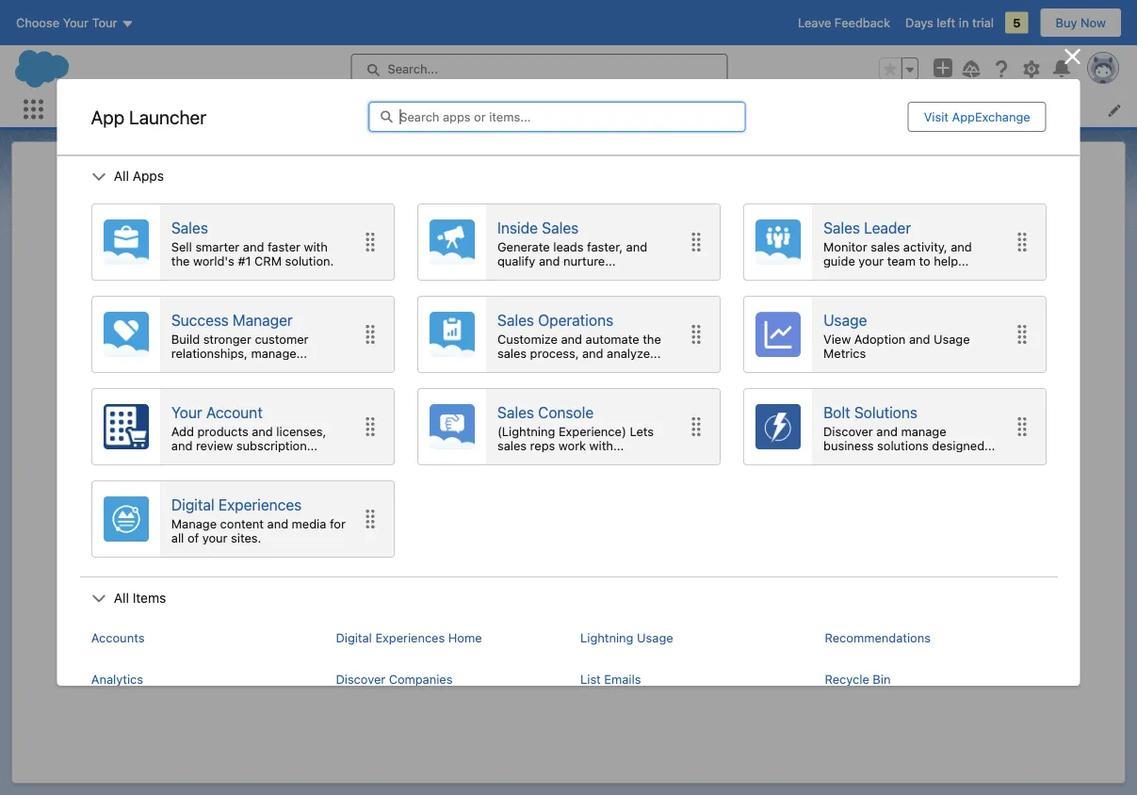 Task type: vqa. For each thing, say whether or not it's contained in the screenshot.
fourth the - from the bottom
no



Task type: locate. For each thing, give the bounding box(es) containing it.
1 horizontal spatial discover
[[824, 424, 873, 438]]

bolt solutions link
[[824, 402, 999, 424]]

group
[[880, 58, 919, 80]]

and right adoption
[[909, 332, 930, 346]]

bolt
[[824, 404, 850, 422]]

solutions
[[877, 438, 929, 453]]

view
[[824, 332, 851, 346]]

sales inside sales console (lightning experience) lets sales reps work with...
[[497, 404, 534, 422]]

all
[[171, 531, 184, 545]]

recycle bin
[[825, 672, 891, 686]]

usage
[[824, 312, 867, 330], [934, 332, 970, 346], [637, 631, 673, 645]]

0 vertical spatial usage
[[824, 312, 867, 330]]

1 vertical spatial digital
[[336, 631, 372, 645]]

all inside 'dropdown button'
[[113, 168, 129, 184]]

and down solutions
[[877, 424, 898, 438]]

the inside sales sell smarter and faster with the world's #1 crm solution.
[[171, 254, 189, 268]]

usage right lightning
[[637, 631, 673, 645]]

sales left the reps
[[497, 438, 527, 453]]

accounts
[[91, 631, 144, 645]]

0 vertical spatial your
[[859, 254, 884, 268]]

discover companies
[[336, 672, 453, 686]]

0 horizontal spatial your
[[202, 531, 227, 545]]

account up 'products'
[[206, 404, 262, 422]]

inverse image
[[1062, 45, 1085, 68]]

bin
[[873, 672, 891, 686]]

experiences for digital experiences manage content and media for all of your sites.
[[218, 496, 301, 514]]

usage view adoption and usage metrics
[[824, 312, 970, 360]]

0 horizontal spatial the
[[171, 254, 189, 268]]

0 vertical spatial all
[[113, 168, 129, 184]]

1 vertical spatial your
[[202, 531, 227, 545]]

and left "faster"
[[243, 240, 264, 254]]

lightning
[[580, 631, 634, 645]]

your left team
[[859, 254, 884, 268]]

search... button
[[351, 54, 728, 84]]

1 vertical spatial the
[[643, 332, 661, 346]]

1 vertical spatial discover
[[336, 672, 385, 686]]

all
[[113, 168, 129, 184], [113, 590, 129, 606]]

1 vertical spatial sales
[[497, 346, 527, 360]]

experiences up content
[[218, 496, 301, 514]]

0 vertical spatial digital
[[171, 496, 214, 514]]

sales leader monitor sales activity, and guide your team to help...
[[824, 219, 972, 268]]

lightning usage link
[[580, 629, 802, 648]]

0 vertical spatial the
[[171, 254, 189, 268]]

sales inside sales operations customize and automate the sales process, and analyze...
[[497, 312, 534, 330]]

1 vertical spatial experiences
[[375, 631, 445, 645]]

sales operations link
[[497, 309, 673, 332]]

content
[[220, 517, 263, 531]]

application containing sales
[[80, 196, 1058, 566]]

licenses,
[[276, 424, 326, 438]]

1 vertical spatial all
[[113, 590, 129, 606]]

digital experiences home
[[336, 631, 482, 645]]

application
[[80, 196, 1058, 566]]

leave
[[799, 16, 832, 30]]

1 horizontal spatial usage
[[824, 312, 867, 330]]

build
[[171, 332, 199, 346]]

5
[[1013, 16, 1022, 30]]

left
[[937, 16, 956, 30]]

process,
[[530, 346, 579, 360]]

stronger
[[203, 332, 251, 346]]

2 all from the top
[[113, 590, 129, 606]]

monitor
[[824, 240, 867, 254]]

sales left process,
[[497, 346, 527, 360]]

1 horizontal spatial your
[[859, 254, 884, 268]]

your account
[[64, 100, 165, 120], [199, 103, 276, 117]]

2 vertical spatial sales
[[497, 438, 527, 453]]

the left world's
[[171, 254, 189, 268]]

1 all from the top
[[113, 168, 129, 184]]

2 horizontal spatial usage
[[934, 332, 970, 346]]

digital
[[171, 496, 214, 514], [336, 631, 372, 645]]

sales
[[871, 240, 900, 254], [497, 346, 527, 360], [497, 438, 527, 453]]

your inside digital experiences manage content and media for all of your sites.
[[202, 531, 227, 545]]

sales up sell
[[171, 219, 208, 237]]

feedback
[[835, 16, 891, 30]]

sales leader link
[[824, 217, 999, 240]]

all right text default icon
[[113, 590, 129, 606]]

digital up discover companies
[[336, 631, 372, 645]]

manage
[[171, 517, 216, 531]]

your account inside list
[[199, 103, 276, 117]]

your right of
[[202, 531, 227, 545]]

with
[[304, 240, 327, 254]]

sales down leader at the top of page
[[871, 240, 900, 254]]

digital up manage
[[171, 496, 214, 514]]

buy now button
[[1040, 8, 1123, 38]]

and
[[243, 240, 264, 254], [626, 240, 647, 254], [951, 240, 972, 254], [539, 254, 560, 268], [561, 332, 582, 346], [909, 332, 930, 346], [582, 346, 603, 360], [251, 424, 273, 438], [877, 424, 898, 438], [171, 438, 192, 453], [267, 517, 288, 531]]

0 vertical spatial discover
[[824, 424, 873, 438]]

discover down 'bolt'
[[824, 424, 873, 438]]

recycle bin link
[[825, 670, 1047, 689]]

leads
[[553, 240, 584, 254]]

account right launcher
[[229, 103, 276, 117]]

0 horizontal spatial experiences
[[218, 496, 301, 514]]

the
[[171, 254, 189, 268], [643, 332, 661, 346]]

and down operations at top
[[561, 332, 582, 346]]

companies
[[389, 672, 453, 686]]

0 vertical spatial sales
[[871, 240, 900, 254]]

discover
[[824, 424, 873, 438], [336, 672, 385, 686]]

work
[[558, 438, 586, 453]]

digital for digital experiences home
[[336, 631, 372, 645]]

the right automate
[[643, 332, 661, 346]]

experiences up companies
[[375, 631, 445, 645]]

and inside sales leader monitor sales activity, and guide your team to help...
[[951, 240, 972, 254]]

all items button
[[80, 578, 1058, 618]]

0 horizontal spatial your account
[[64, 100, 165, 120]]

1 horizontal spatial the
[[643, 332, 661, 346]]

manage
[[901, 424, 947, 438]]

solutions
[[854, 404, 918, 422]]

experiences inside digital experiences manage content and media for all of your sites.
[[218, 496, 301, 514]]

1 horizontal spatial your account
[[199, 103, 276, 117]]

sales up leads
[[542, 219, 579, 237]]

inside
[[497, 219, 538, 237]]

your inside sales leader monitor sales activity, and guide your team to help...
[[859, 254, 884, 268]]

qualify
[[497, 254, 535, 268]]

usage up view
[[824, 312, 867, 330]]

and left media
[[267, 517, 288, 531]]

sales inside sales console (lightning experience) lets sales reps work with...
[[497, 438, 527, 453]]

faster,
[[587, 240, 623, 254]]

sales up (lightning
[[497, 404, 534, 422]]

0 vertical spatial experiences
[[218, 496, 301, 514]]

sales inside sales leader monitor sales activity, and guide your team to help...
[[824, 219, 860, 237]]

success manager link
[[171, 309, 346, 332]]

sales inside sales sell smarter and faster with the world's #1 crm solution.
[[171, 219, 208, 237]]

reps
[[530, 438, 555, 453]]

1 horizontal spatial digital
[[336, 631, 372, 645]]

sales console (lightning experience) lets sales reps work with...
[[497, 404, 654, 453]]

of
[[187, 531, 199, 545]]

all right text default image
[[113, 168, 129, 184]]

your
[[64, 100, 98, 120], [199, 103, 225, 117], [171, 404, 202, 422]]

for
[[329, 517, 345, 531]]

discover inside bolt solutions discover and manage business solutions designed...
[[824, 424, 873, 438]]

0 horizontal spatial digital
[[171, 496, 214, 514]]

launcher
[[129, 105, 206, 128]]

days
[[906, 16, 934, 30]]

sales
[[171, 219, 208, 237], [542, 219, 579, 237], [824, 219, 860, 237], [497, 312, 534, 330], [497, 404, 534, 422]]

with...
[[589, 438, 624, 453]]

discover left companies
[[336, 672, 385, 686]]

1 horizontal spatial experiences
[[375, 631, 445, 645]]

lightning usage
[[580, 631, 673, 645]]

sales up monitor at right top
[[824, 219, 860, 237]]

sales inside sales leader monitor sales activity, and guide your team to help...
[[871, 240, 900, 254]]

review
[[196, 438, 233, 453]]

app
[[91, 105, 125, 128]]

all items
[[113, 590, 166, 606]]

sales inside sales operations customize and automate the sales process, and analyze...
[[497, 346, 527, 360]]

subscription...
[[236, 438, 317, 453]]

sales up customize on the top
[[497, 312, 534, 330]]

digital inside digital experiences manage content and media for all of your sites.
[[171, 496, 214, 514]]

digital experiences home link
[[336, 629, 558, 648]]

products
[[197, 424, 248, 438]]

sales for sales
[[171, 219, 208, 237]]

your
[[859, 254, 884, 268], [202, 531, 227, 545]]

visit appexchange button
[[909, 102, 1047, 132]]

usage right adoption
[[934, 332, 970, 346]]

0 horizontal spatial discover
[[336, 672, 385, 686]]

Search apps or items... search field
[[369, 102, 746, 132]]

items
[[132, 590, 166, 606]]

and right activity,
[[951, 240, 972, 254]]

all inside dropdown button
[[113, 590, 129, 606]]

2 vertical spatial usage
[[637, 631, 673, 645]]



Task type: describe. For each thing, give the bounding box(es) containing it.
and inside bolt solutions discover and manage business solutions designed...
[[877, 424, 898, 438]]

designed...
[[932, 438, 996, 453]]

and right the qualify
[[539, 254, 560, 268]]

sales for sales console
[[497, 404, 534, 422]]

bolt solutions discover and manage business solutions designed...
[[824, 404, 996, 453]]

recycle
[[825, 672, 870, 686]]

operations
[[538, 312, 613, 330]]

leave feedback link
[[799, 16, 891, 30]]

solution.
[[285, 254, 334, 268]]

console
[[538, 404, 594, 422]]

and inside digital experiences manage content and media for all of your sites.
[[267, 517, 288, 531]]

your inside list
[[199, 103, 225, 117]]

accounts link
[[91, 629, 313, 648]]

and left licenses,
[[251, 424, 273, 438]]

0 vertical spatial your account link
[[188, 92, 287, 127]]

discover companies link
[[336, 670, 558, 689]]

account inside the your account add products and licenses, and review subscription...
[[206, 404, 262, 422]]

emails
[[604, 672, 641, 686]]

#1
[[238, 254, 251, 268]]

sales inside inside sales generate leads faster, and qualify and nurture...
[[542, 219, 579, 237]]

visit appexchange
[[925, 110, 1031, 124]]

days left in trial
[[906, 16, 995, 30]]

digital experiences manage content and media for all of your sites.
[[171, 496, 345, 545]]

the inside sales operations customize and automate the sales process, and analyze...
[[643, 332, 661, 346]]

world's
[[193, 254, 234, 268]]

1 vertical spatial your account link
[[171, 402, 346, 424]]

faster
[[267, 240, 300, 254]]

success
[[171, 312, 228, 330]]

to
[[919, 254, 931, 268]]

digital for digital experiences manage content and media for all of your sites.
[[171, 496, 214, 514]]

inside sales link
[[497, 217, 673, 240]]

sales for sales operations
[[497, 312, 534, 330]]

your account list
[[188, 92, 1138, 127]]

nurture...
[[563, 254, 616, 268]]

analytics
[[91, 672, 143, 686]]

text default image
[[91, 592, 106, 607]]

media
[[291, 517, 326, 531]]

trial
[[973, 16, 995, 30]]

and right faster,
[[626, 240, 647, 254]]

list emails link
[[580, 670, 802, 689]]

leader
[[864, 219, 911, 237]]

and inside sales sell smarter and faster with the world's #1 crm solution.
[[243, 240, 264, 254]]

help...
[[934, 254, 969, 268]]

appexchange
[[953, 110, 1031, 124]]

guide
[[824, 254, 855, 268]]

home
[[448, 631, 482, 645]]

sales sell smarter and faster with the world's #1 crm solution.
[[171, 219, 334, 268]]

automate
[[586, 332, 639, 346]]

sites.
[[231, 531, 261, 545]]

all apps button
[[80, 156, 1058, 196]]

analyze...
[[607, 346, 661, 360]]

add
[[171, 424, 194, 438]]

activity,
[[904, 240, 948, 254]]

experiences for digital experiences home
[[375, 631, 445, 645]]

adoption
[[854, 332, 906, 346]]

all for all apps
[[113, 168, 129, 184]]

list
[[580, 672, 601, 686]]

customer
[[254, 332, 308, 346]]

sales link
[[171, 217, 346, 240]]

all for all items
[[113, 590, 129, 606]]

and down sales operations link
[[582, 346, 603, 360]]

sales operations customize and automate the sales process, and analyze...
[[497, 312, 661, 360]]

sales for sales leader
[[824, 219, 860, 237]]

manage...
[[251, 346, 307, 360]]

and inside 'usage view adoption and usage metrics'
[[909, 332, 930, 346]]

0 horizontal spatial usage
[[637, 631, 673, 645]]

text default image
[[91, 170, 106, 185]]

buy
[[1056, 16, 1078, 30]]

crm
[[254, 254, 281, 268]]

and left review
[[171, 438, 192, 453]]

relationships,
[[171, 346, 247, 360]]

metrics
[[824, 346, 866, 360]]

recommendations link
[[825, 629, 1047, 648]]

lets
[[630, 424, 654, 438]]

1 vertical spatial usage
[[934, 332, 970, 346]]

visit
[[925, 110, 949, 124]]

your account add products and licenses, and review subscription...
[[171, 404, 326, 453]]

account up all apps
[[103, 100, 165, 120]]

manager
[[232, 312, 293, 330]]

your inside the your account add products and licenses, and review subscription...
[[171, 404, 202, 422]]

team
[[887, 254, 916, 268]]

smarter
[[195, 240, 239, 254]]

sales console link
[[497, 402, 673, 424]]

now
[[1081, 16, 1107, 30]]

sell
[[171, 240, 192, 254]]

inside sales generate leads faster, and qualify and nurture...
[[497, 219, 647, 268]]

generate
[[497, 240, 550, 254]]

app launcher
[[91, 105, 206, 128]]

account inside your account link
[[229, 103, 276, 117]]

recommendations
[[825, 631, 931, 645]]

leave feedback
[[799, 16, 891, 30]]

experience)
[[559, 424, 626, 438]]

business
[[824, 438, 874, 453]]

buy now
[[1056, 16, 1107, 30]]



